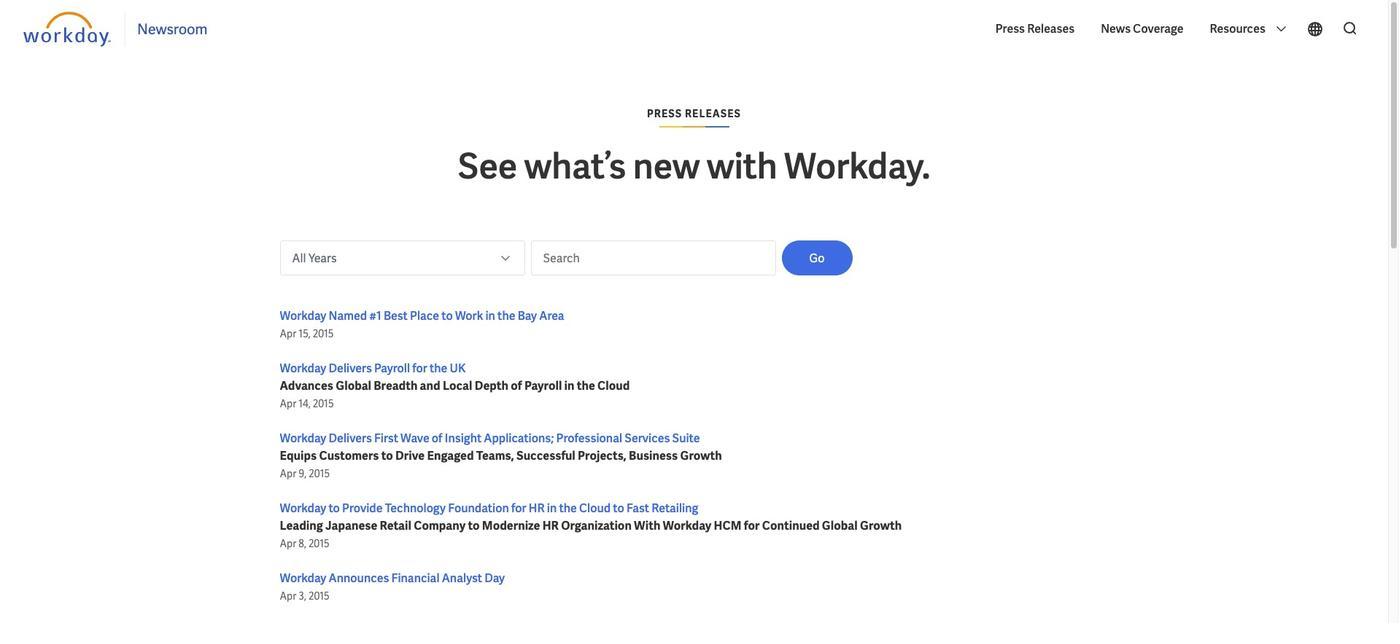 Task type: describe. For each thing, give the bounding box(es) containing it.
workday for 2015
[[280, 309, 326, 324]]

to up japanese
[[329, 501, 340, 516]]

workday down retailing on the bottom
[[663, 519, 711, 534]]

workday delivers first wave of insight applications; professional services suite equips customers to drive engaged teams, successful projects, business growth apr 9, 2015
[[280, 431, 722, 481]]

globe icon image
[[1306, 20, 1324, 38]]

the up professional
[[577, 379, 595, 394]]

workday delivers first wave of insight applications; professional services suite link
[[280, 431, 700, 446]]

technology
[[385, 501, 446, 516]]

to down 'foundation'
[[468, 519, 480, 534]]

growth inside workday delivers first wave of insight applications; professional services suite equips customers to drive engaged teams, successful projects, business growth apr 9, 2015
[[680, 449, 722, 464]]

global inside workday delivers payroll for the uk advances global breadth and local depth of payroll in the cloud apr 14, 2015
[[336, 379, 371, 394]]

equips
[[280, 449, 317, 464]]

workday to provide technology foundation for hr in the cloud to fast retailing leading japanese retail company to modernize hr organization with workday hcm for continued global growth apr 8, 2015
[[280, 501, 902, 551]]

cloud inside 'workday to provide technology foundation for hr in the cloud to fast retailing leading japanese retail company to modernize hr organization with workday hcm for continued global growth apr 8, 2015'
[[579, 501, 611, 516]]

cloud inside workday delivers payroll for the uk advances global breadth and local depth of payroll in the cloud apr 14, 2015
[[597, 379, 630, 394]]

Search text field
[[531, 241, 776, 276]]

for inside workday delivers payroll for the uk advances global breadth and local depth of payroll in the cloud apr 14, 2015
[[412, 361, 427, 376]]

successful
[[516, 449, 575, 464]]

releases
[[1027, 21, 1075, 36]]

in for hr
[[547, 501, 557, 516]]

local
[[443, 379, 472, 394]]

2015 inside workday delivers payroll for the uk advances global breadth and local depth of payroll in the cloud apr 14, 2015
[[313, 398, 334, 411]]

delivers for first
[[329, 431, 372, 446]]

workday delivers payroll for the uk advances global breadth and local depth of payroll in the cloud apr 14, 2015
[[280, 361, 630, 411]]

apr inside workday delivers payroll for the uk advances global breadth and local depth of payroll in the cloud apr 14, 2015
[[280, 398, 296, 411]]

workday for leading
[[280, 501, 326, 516]]

in for work
[[485, 309, 495, 324]]

news coverage link
[[1094, 10, 1191, 48]]

1 vertical spatial for
[[511, 501, 526, 516]]

day
[[484, 571, 505, 586]]

2015 inside workday named #1 best place to work in the bay area apr 15, 2015
[[313, 328, 334, 341]]

japanese
[[325, 519, 377, 534]]

place
[[410, 309, 439, 324]]

retail
[[380, 519, 411, 534]]

projects,
[[578, 449, 627, 464]]

apr inside workday announces financial analyst day apr 3, 2015
[[280, 590, 296, 603]]

press releases
[[647, 107, 741, 120]]

to left fast
[[613, 501, 624, 516]]

of inside workday delivers payroll for the uk advances global breadth and local depth of payroll in the cloud apr 14, 2015
[[511, 379, 522, 394]]

press releases link
[[988, 10, 1082, 48]]

workday named #1 best place to work in the bay area link
[[280, 309, 564, 324]]

the left 'uk'
[[430, 361, 447, 376]]

insight
[[445, 431, 482, 446]]

what's
[[524, 144, 626, 189]]

9,
[[299, 468, 307, 481]]

services
[[625, 431, 670, 446]]

coverage
[[1133, 21, 1183, 36]]

workday for payroll
[[280, 361, 326, 376]]

suite
[[672, 431, 700, 446]]

named
[[329, 309, 367, 324]]

drive
[[395, 449, 425, 464]]

newsroom
[[137, 20, 208, 39]]

teams,
[[476, 449, 514, 464]]

financial
[[391, 571, 440, 586]]

with
[[634, 519, 660, 534]]

leading
[[280, 519, 323, 534]]

engaged
[[427, 449, 474, 464]]

apr inside workday delivers first wave of insight applications; professional services suite equips customers to drive engaged teams, successful projects, business growth apr 9, 2015
[[280, 468, 296, 481]]

global inside 'workday to provide technology foundation for hr in the cloud to fast retailing leading japanese retail company to modernize hr organization with workday hcm for continued global growth apr 8, 2015'
[[822, 519, 858, 534]]

14,
[[299, 398, 311, 411]]

go button
[[782, 241, 852, 276]]



Task type: vqa. For each thing, say whether or not it's contained in the screenshot.
Opportunity
no



Task type: locate. For each thing, give the bounding box(es) containing it.
in up professional
[[564, 379, 574, 394]]

0 horizontal spatial growth
[[680, 449, 722, 464]]

business
[[629, 449, 678, 464]]

news
[[1101, 21, 1131, 36]]

resources link
[[1202, 10, 1295, 48]]

the up organization
[[559, 501, 577, 516]]

0 horizontal spatial global
[[336, 379, 371, 394]]

advances
[[280, 379, 333, 394]]

#1
[[369, 309, 381, 324]]

go to the newsroom homepage image
[[23, 12, 113, 47]]

0 vertical spatial cloud
[[597, 379, 630, 394]]

to inside workday named #1 best place to work in the bay area apr 15, 2015
[[442, 309, 453, 324]]

the inside 'workday to provide technology foundation for hr in the cloud to fast retailing leading japanese retail company to modernize hr organization with workday hcm for continued global growth apr 8, 2015'
[[559, 501, 577, 516]]

apr left 8,
[[280, 538, 296, 551]]

workday inside workday delivers first wave of insight applications; professional services suite equips customers to drive engaged teams, successful projects, business growth apr 9, 2015
[[280, 431, 326, 446]]

work
[[455, 309, 483, 324]]

0 horizontal spatial for
[[412, 361, 427, 376]]

growth inside 'workday to provide technology foundation for hr in the cloud to fast retailing leading japanese retail company to modernize hr organization with workday hcm for continued global growth apr 8, 2015'
[[860, 519, 902, 534]]

0 vertical spatial growth
[[680, 449, 722, 464]]

see what's new with workday.
[[458, 144, 930, 189]]

in right work
[[485, 309, 495, 324]]

to down the first
[[381, 449, 393, 464]]

apr inside workday named #1 best place to work in the bay area apr 15, 2015
[[280, 328, 296, 341]]

the inside workday named #1 best place to work in the bay area apr 15, 2015
[[498, 309, 515, 324]]

press releases
[[995, 21, 1075, 36]]

go
[[809, 251, 825, 266]]

in down successful
[[547, 501, 557, 516]]

2015 inside workday delivers first wave of insight applications; professional services suite equips customers to drive engaged teams, successful projects, business growth apr 9, 2015
[[309, 468, 330, 481]]

fast
[[626, 501, 649, 516]]

workday up the advances
[[280, 361, 326, 376]]

customers
[[319, 449, 379, 464]]

of up the engaged
[[432, 431, 442, 446]]

of right depth
[[511, 379, 522, 394]]

apr left '14,'
[[280, 398, 296, 411]]

1 vertical spatial growth
[[860, 519, 902, 534]]

cloud
[[597, 379, 630, 394], [579, 501, 611, 516]]

uk
[[450, 361, 466, 376]]

1 apr from the top
[[280, 328, 296, 341]]

hr right modernize
[[542, 519, 559, 534]]

announces
[[329, 571, 389, 586]]

delivers up customers
[[329, 431, 372, 446]]

modernize
[[482, 519, 540, 534]]

None search field
[[1333, 14, 1365, 44]]

2015 right 3,
[[309, 590, 329, 603]]

in inside workday delivers payroll for the uk advances global breadth and local depth of payroll in the cloud apr 14, 2015
[[564, 379, 574, 394]]

workday.
[[784, 144, 930, 189]]

press
[[647, 107, 682, 120]]

workday up 15,
[[280, 309, 326, 324]]

in inside 'workday to provide technology foundation for hr in the cloud to fast retailing leading japanese retail company to modernize hr organization with workday hcm for continued global growth apr 8, 2015'
[[547, 501, 557, 516]]

delivers up the advances
[[329, 361, 372, 376]]

growth
[[680, 449, 722, 464], [860, 519, 902, 534]]

payroll up breadth
[[374, 361, 410, 376]]

1 horizontal spatial payroll
[[524, 379, 562, 394]]

to left work
[[442, 309, 453, 324]]

breadth
[[374, 379, 418, 394]]

workday named #1 best place to work in the bay area apr 15, 2015
[[280, 309, 564, 341]]

delivers
[[329, 361, 372, 376], [329, 431, 372, 446]]

delivers for payroll
[[329, 361, 372, 376]]

1 vertical spatial global
[[822, 519, 858, 534]]

hr up modernize
[[529, 501, 545, 516]]

2015 right 9, at bottom
[[309, 468, 330, 481]]

2015 inside workday announces financial analyst day apr 3, 2015
[[309, 590, 329, 603]]

1 vertical spatial delivers
[[329, 431, 372, 446]]

0 vertical spatial global
[[336, 379, 371, 394]]

4 apr from the top
[[280, 538, 296, 551]]

15,
[[299, 328, 311, 341]]

delivers inside workday delivers first wave of insight applications; professional services suite equips customers to drive engaged teams, successful projects, business growth apr 9, 2015
[[329, 431, 372, 446]]

0 vertical spatial delivers
[[329, 361, 372, 376]]

the
[[498, 309, 515, 324], [430, 361, 447, 376], [577, 379, 595, 394], [559, 501, 577, 516]]

best
[[384, 309, 408, 324]]

0 vertical spatial in
[[485, 309, 495, 324]]

payroll right depth
[[524, 379, 562, 394]]

for
[[412, 361, 427, 376], [511, 501, 526, 516], [744, 519, 760, 534]]

0 horizontal spatial of
[[432, 431, 442, 446]]

workday up 3,
[[280, 571, 326, 586]]

3,
[[299, 590, 306, 603]]

global right continued
[[822, 519, 858, 534]]

professional
[[556, 431, 622, 446]]

3 apr from the top
[[280, 468, 296, 481]]

2015 right 15,
[[313, 328, 334, 341]]

for right hcm
[[744, 519, 760, 534]]

for up modernize
[[511, 501, 526, 516]]

1 horizontal spatial of
[[511, 379, 522, 394]]

to
[[442, 309, 453, 324], [381, 449, 393, 464], [329, 501, 340, 516], [613, 501, 624, 516], [468, 519, 480, 534]]

news coverage
[[1101, 21, 1183, 36]]

2 horizontal spatial for
[[744, 519, 760, 534]]

0 horizontal spatial in
[[485, 309, 495, 324]]

of
[[511, 379, 522, 394], [432, 431, 442, 446]]

wave
[[400, 431, 429, 446]]

hr
[[529, 501, 545, 516], [542, 519, 559, 534]]

analyst
[[442, 571, 482, 586]]

foundation
[[448, 501, 509, 516]]

1 vertical spatial hr
[[542, 519, 559, 534]]

organization
[[561, 519, 632, 534]]

2015 inside 'workday to provide technology foundation for hr in the cloud to fast retailing leading japanese retail company to modernize hr organization with workday hcm for continued global growth apr 8, 2015'
[[308, 538, 329, 551]]

apr
[[280, 328, 296, 341], [280, 398, 296, 411], [280, 468, 296, 481], [280, 538, 296, 551], [280, 590, 296, 603]]

hcm
[[714, 519, 741, 534]]

2 apr from the top
[[280, 398, 296, 411]]

global down workday delivers payroll for the uk link
[[336, 379, 371, 394]]

global
[[336, 379, 371, 394], [822, 519, 858, 534]]

continued
[[762, 519, 820, 534]]

workday announces financial analyst day apr 3, 2015
[[280, 571, 505, 603]]

1 horizontal spatial for
[[511, 501, 526, 516]]

cloud up professional
[[597, 379, 630, 394]]

0 vertical spatial of
[[511, 379, 522, 394]]

workday delivers payroll for the uk link
[[280, 361, 466, 376]]

apr inside 'workday to provide technology foundation for hr in the cloud to fast retailing leading japanese retail company to modernize hr organization with workday hcm for continued global growth apr 8, 2015'
[[280, 538, 296, 551]]

bay
[[518, 309, 537, 324]]

2015 right '14,'
[[313, 398, 334, 411]]

workday to provide technology foundation for hr in the cloud to fast retailing link
[[280, 501, 698, 516]]

2 delivers from the top
[[329, 431, 372, 446]]

the left bay
[[498, 309, 515, 324]]

and
[[420, 379, 440, 394]]

workday for drive
[[280, 431, 326, 446]]

0 vertical spatial hr
[[529, 501, 545, 516]]

with
[[707, 144, 777, 189]]

cloud up organization
[[579, 501, 611, 516]]

1 horizontal spatial global
[[822, 519, 858, 534]]

depth
[[475, 379, 508, 394]]

apr left 3,
[[280, 590, 296, 603]]

first
[[374, 431, 398, 446]]

8,
[[299, 538, 306, 551]]

press
[[995, 21, 1025, 36]]

retailing
[[652, 501, 698, 516]]

in inside workday named #1 best place to work in the bay area apr 15, 2015
[[485, 309, 495, 324]]

1 vertical spatial payroll
[[524, 379, 562, 394]]

1 vertical spatial of
[[432, 431, 442, 446]]

5 apr from the top
[[280, 590, 296, 603]]

2015
[[313, 328, 334, 341], [313, 398, 334, 411], [309, 468, 330, 481], [308, 538, 329, 551], [309, 590, 329, 603]]

2 horizontal spatial in
[[564, 379, 574, 394]]

1 horizontal spatial growth
[[860, 519, 902, 534]]

releases
[[685, 107, 741, 120]]

for up and
[[412, 361, 427, 376]]

workday announces financial analyst day link
[[280, 571, 505, 586]]

1 vertical spatial cloud
[[579, 501, 611, 516]]

applications;
[[484, 431, 554, 446]]

workday inside workday announces financial analyst day apr 3, 2015
[[280, 571, 326, 586]]

to inside workday delivers first wave of insight applications; professional services suite equips customers to drive engaged teams, successful projects, business growth apr 9, 2015
[[381, 449, 393, 464]]

2015 right 8,
[[308, 538, 329, 551]]

new
[[633, 144, 700, 189]]

2 vertical spatial for
[[744, 519, 760, 534]]

area
[[539, 309, 564, 324]]

payroll
[[374, 361, 410, 376], [524, 379, 562, 394]]

provide
[[342, 501, 383, 516]]

1 vertical spatial in
[[564, 379, 574, 394]]

0 horizontal spatial payroll
[[374, 361, 410, 376]]

company
[[414, 519, 466, 534]]

workday up leading
[[280, 501, 326, 516]]

0 vertical spatial payroll
[[374, 361, 410, 376]]

see
[[458, 144, 517, 189]]

workday inside workday named #1 best place to work in the bay area apr 15, 2015
[[280, 309, 326, 324]]

of inside workday delivers first wave of insight applications; professional services suite equips customers to drive engaged teams, successful projects, business growth apr 9, 2015
[[432, 431, 442, 446]]

1 horizontal spatial in
[[547, 501, 557, 516]]

0 vertical spatial for
[[412, 361, 427, 376]]

in
[[485, 309, 495, 324], [564, 379, 574, 394], [547, 501, 557, 516]]

apr left 9, at bottom
[[280, 468, 296, 481]]

workday inside workday delivers payroll for the uk advances global breadth and local depth of payroll in the cloud apr 14, 2015
[[280, 361, 326, 376]]

workday
[[280, 309, 326, 324], [280, 361, 326, 376], [280, 431, 326, 446], [280, 501, 326, 516], [663, 519, 711, 534], [280, 571, 326, 586]]

workday up equips
[[280, 431, 326, 446]]

2 vertical spatial in
[[547, 501, 557, 516]]

1 delivers from the top
[[329, 361, 372, 376]]

apr left 15,
[[280, 328, 296, 341]]

resources
[[1210, 21, 1268, 36]]

delivers inside workday delivers payroll for the uk advances global breadth and local depth of payroll in the cloud apr 14, 2015
[[329, 361, 372, 376]]

newsroom link
[[137, 20, 208, 39]]



